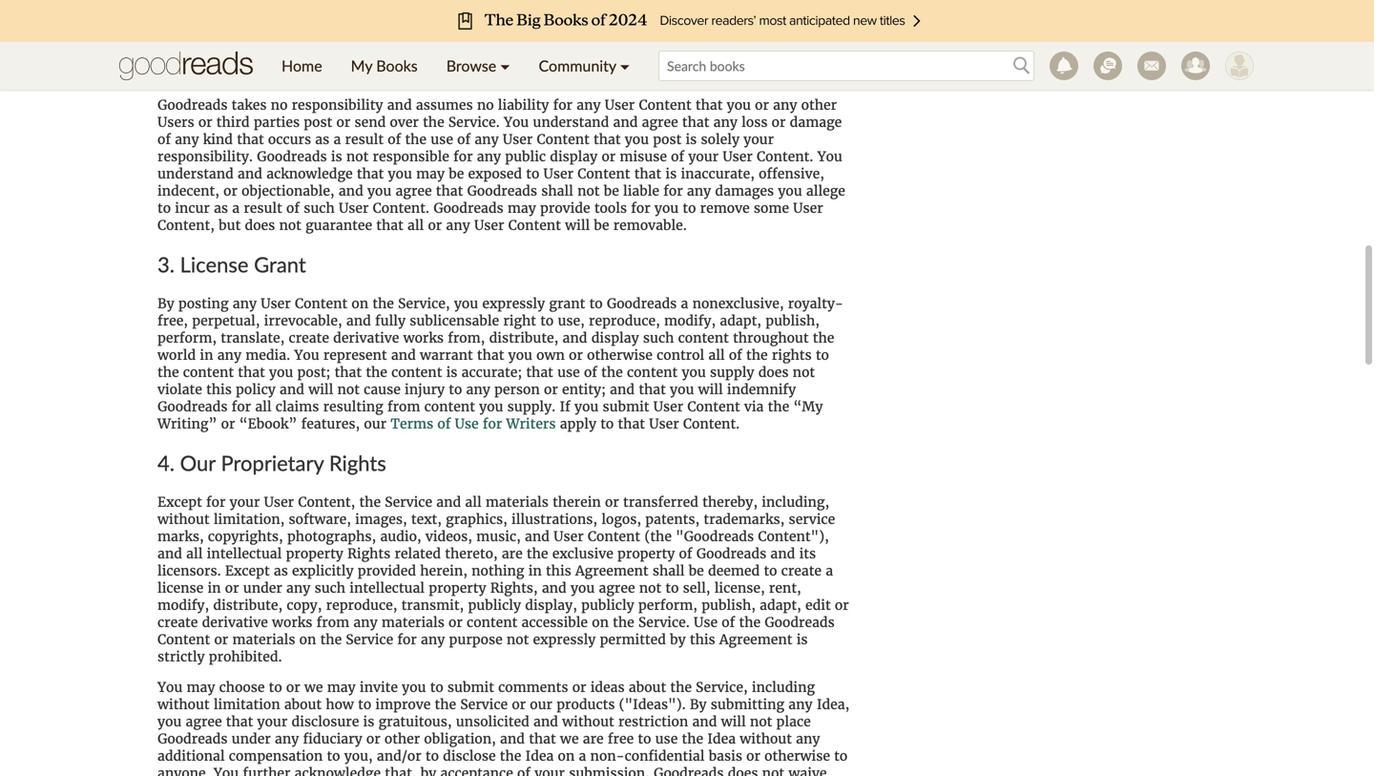 Task type: describe. For each thing, give the bounding box(es) containing it.
accurate;
[[462, 364, 522, 381]]

allege
[[807, 183, 846, 200]]

third
[[217, 114, 250, 131]]

kind
[[203, 131, 233, 148]]

content left (the
[[588, 528, 641, 545]]

adapt, inside except for your user content, the service and all materials therein or transferred thereby, including, without limitation, software, images, text, graphics, illustrations, logos, patents, trademarks, service marks, copyrights, photographs, audio, videos, music, and user content (the "goodreads content"), and all intellectual property rights related thereto, are the exclusive property of goodreads and its licensors. except as explicitly provided herein, nothing in this agreement shall be deemed to create a license in or under any such intellectual property rights, and you agree not to sell, license, rent, modify, distribute, copy, reproduce, transmit, publicly display, publicly perform, publish, adapt, edit or create derivative works from any materials or content accessible on the service. use of the goodreads content or materials on the service for any purpose not expressly permitted by this agreement is strictly prohibited.
[[760, 597, 802, 614]]

via
[[745, 398, 764, 415]]

writing"
[[158, 415, 217, 433]]

except for your user content, the service and all materials therein or transferred thereby, including, without limitation, software, images, text, graphics, illustrations, logos, patents, trademarks, service marks, copyrights, photographs, audio, videos, music, and user content (the "goodreads content"), and all intellectual property rights related thereto, are the exclusive property of goodreads and its licensors. except as explicitly provided herein, nothing in this agreement shall be deemed to create a license in or under any such intellectual property rights, and you agree not to sell, license, rent, modify, distribute, copy, reproduce, transmit, publicly display, publicly perform, publish, adapt, edit or create derivative works from any materials or content accessible on the service. use of the goodreads content or materials on the service for any purpose not expressly permitted by this agreement is strictly prohibited.
[[158, 494, 849, 666]]

0 horizontal spatial post
[[304, 114, 333, 131]]

is inside you may choose to or we may invite you to submit comments or ideas about the service, including without limitation about how to improve the service or our products ("ideas"). by submitting any idea, you agree that your disclosure is gratuitous, unsolicited and without restriction and will not place goodreads under any fiduciary or other obligation, and that we are free to use the idea without any additional compensation to you, and/or to disclose the idea on a non-confidential basis or otherwise to anyone. you further acknowledge that, by acceptance of your submission, goodreads does not
[[363, 713, 375, 731]]

publish, inside except for your user content, the service and all materials therein or transferred thereby, including, without limitation, software, images, text, graphics, illustrations, logos, patents, trademarks, service marks, copyrights, photographs, audio, videos, music, and user content (the "goodreads content"), and all intellectual property rights related thereto, are the exclusive property of goodreads and its licensors. except as explicitly provided herein, nothing in this agreement shall be deemed to create a license in or under any such intellectual property rights, and you agree not to sell, license, rent, modify, distribute, copy, reproduce, transmit, publicly display, publicly perform, publish, adapt, edit or create derivative works from any materials or content accessible on the service. use of the goodreads content or materials on the service for any purpose not expressly permitted by this agreement is strictly prohibited.
[[702, 597, 756, 614]]

you up allege
[[818, 148, 843, 165]]

"ebook"
[[239, 415, 297, 433]]

browse ▾ button
[[432, 42, 525, 90]]

that right apply
[[618, 415, 645, 433]]

from,
[[448, 330, 485, 347]]

policy
[[236, 381, 276, 398]]

you up solely
[[727, 97, 751, 114]]

of down license,
[[722, 614, 735, 631]]

our inside you may choose to or we may invite you to submit comments or ideas about the service, including without limitation about how to improve the service or our products ("ideas"). by submitting any idea, you agree that your disclosure is gratuitous, unsolicited and without restriction and will not place goodreads under any fiduciary or other obligation, and that we are free to use the idea without any additional compensation to you, and/or to disclose the idea on a non-confidential basis or otherwise to anyone. you further acknowledge that, by acceptance of your submission, goodreads does not
[[530, 696, 553, 713]]

responsibility.
[[158, 148, 253, 165]]

accessible
[[522, 614, 588, 631]]

browse
[[447, 56, 497, 75]]

you up the from,
[[454, 295, 478, 312]]

photographs,
[[287, 528, 376, 545]]

is inside except for your user content, the service and all materials therein or transferred thereby, including, without limitation, software, images, text, graphics, illustrations, logos, patents, trademarks, service marks, copyrights, photographs, audio, videos, music, and user content (the "goodreads content"), and all intellectual property rights related thereto, are the exclusive property of goodreads and its licensors. except as explicitly provided herein, nothing in this agreement shall be deemed to create a license in or under any such intellectual property rights, and you agree not to sell, license, rent, modify, distribute, copy, reproduce, transmit, publicly display, publicly perform, publish, adapt, edit or create derivative works from any materials or content accessible on the service. use of the goodreads content or materials on the service for any purpose not expressly permitted by this agreement is strictly prohibited.
[[797, 631, 808, 648]]

from inside by posting any user content on the service, you expressly grant to goodreads a nonexclusive, royalty- free, perpetual, irrevocable, and fully sublicensable right to use, reproduce, modify, adapt, publish, perform, translate, create derivative works from, distribute, and display such content throughout the world in any media. you represent and warrant that you own or otherwise control all of the rights to the content that you post; that the content is accurate; that use of the content you supply does not violate this policy and will not cause injury to any person or entity; and that you will indemnify goodreads for all claims resulting from content you supply.  if you submit user content via the "my writing" or "ebook" features, our
[[388, 398, 420, 415]]

place
[[777, 713, 811, 731]]

all left claims
[[255, 398, 272, 415]]

throughout
[[733, 330, 809, 347]]

thereto,
[[445, 545, 498, 563]]

any down transmit,
[[421, 631, 445, 648]]

3. license grant
[[158, 252, 306, 277]]

incur
[[175, 200, 210, 217]]

claims
[[276, 398, 319, 415]]

otherwise inside by posting any user content on the service, you expressly grant to goodreads a nonexclusive, royalty- free, perpetual, irrevocable, and fully sublicensable right to use, reproduce, modify, adapt, publish, perform, translate, create derivative works from, distribute, and display such content throughout the world in any media. you represent and warrant that you own or otherwise control all of the rights to the content that you post; that the content is accurate; that use of the content you supply does not violate this policy and will not cause injury to any person or entity; and that you will indemnify goodreads for all claims resulting from content you supply.  if you submit user content via the "my writing" or "ebook" features, our
[[587, 347, 653, 364]]

products
[[557, 696, 615, 713]]

inaccurate,
[[681, 165, 755, 183]]

to left incur
[[158, 200, 171, 217]]

that,
[[385, 765, 417, 776]]

0 horizontal spatial materials
[[232, 631, 295, 648]]

the down illustrations,
[[527, 545, 548, 563]]

your left non-
[[535, 765, 565, 776]]

reproduce, inside by posting any user content on the service, you expressly grant to goodreads a nonexclusive, royalty- free, perpetual, irrevocable, and fully sublicensable right to use, reproduce, modify, adapt, publish, perform, translate, create derivative works from, distribute, and display such content throughout the world in any media. you represent and warrant that you own or otherwise control all of the rights to the content that you post; that the content is accurate; that use of the content you supply does not violate this policy and will not cause injury to any person or entity; and that you will indemnify goodreads for all claims resulting from content you supply.  if you submit user content via the "my writing" or "ebook" features, our
[[589, 312, 660, 330]]

perform, inside except for your user content, the service and all materials therein or transferred thereby, including, without limitation, software, images, text, graphics, illustrations, logos, patents, trademarks, service marks, copyrights, photographs, audio, videos, music, and user content (the "goodreads content"), and all intellectual property rights related thereto, are the exclusive property of goodreads and its licensors. except as explicitly provided herein, nothing in this agreement shall be deemed to create a license in or under any such intellectual property rights, and you agree not to sell, license, rent, modify, distribute, copy, reproduce, transmit, publicly display, publicly perform, publish, adapt, edit or create derivative works from any materials or content accessible on the service. use of the goodreads content or materials on the service for any purpose not expressly permitted by this agreement is strictly prohibited.
[[639, 597, 698, 614]]

such inside except for your user content, the service and all materials therein or transferred thereby, including, without limitation, software, images, text, graphics, illustrations, logos, patents, trademarks, service marks, copyrights, photographs, audio, videos, music, and user content (the "goodreads content"), and all intellectual property rights related thereto, are the exclusive property of goodreads and its licensors. except as explicitly provided herein, nothing in this agreement shall be deemed to create a license in or under any such intellectual property rights, and you agree not to sell, license, rent, modify, distribute, copy, reproduce, transmit, publicly display, publicly perform, publish, adapt, edit or create derivative works from any materials or content accessible on the service. use of the goodreads content or materials on the service for any purpose not expressly permitted by this agreement is strictly prohibited.
[[315, 580, 346, 597]]

create inside by posting any user content on the service, you expressly grant to goodreads a nonexclusive, royalty- free, perpetual, irrevocable, and fully sublicensable right to use, reproduce, modify, adapt, publish, perform, translate, create derivative works from, distribute, and display such content throughout the world in any media. you represent and warrant that you own or otherwise control all of the rights to the content that you post; that the content is accurate; that use of the content you supply does not violate this policy and will not cause injury to any person or entity; and that you will indemnify goodreads for all claims resulting from content you supply.  if you submit user content via the "my writing" or "ebook" features, our
[[289, 330, 329, 347]]

to right choose
[[269, 679, 282, 696]]

a inside by posting any user content on the service, you expressly grant to goodreads a nonexclusive, royalty- free, perpetual, irrevocable, and fully sublicensable right to use, reproduce, modify, adapt, publish, perform, translate, create derivative works from, distribute, and display such content throughout the world in any media. you represent and warrant that you own or otherwise control all of the rights to the content that you post; that the content is accurate; that use of the content you supply does not violate this policy and will not cause injury to any person or entity; and that you will indemnify goodreads for all claims resulting from content you supply.  if you submit user content via the "my writing" or "ebook" features, our
[[681, 295, 689, 312]]

occurs
[[268, 131, 311, 148]]

that down choose
[[226, 713, 253, 731]]

or right own
[[569, 347, 583, 364]]

fully
[[375, 312, 406, 330]]

for right the liable on the top left of page
[[664, 183, 683, 200]]

logos,
[[602, 511, 642, 528]]

prohibited.
[[209, 648, 282, 666]]

and down third
[[238, 165, 263, 183]]

will down control on the top of the page
[[698, 381, 723, 398]]

content down liability
[[537, 131, 590, 148]]

may down over
[[416, 165, 445, 183]]

irrevocable,
[[264, 312, 342, 330]]

idea,
[[817, 696, 850, 713]]

perpetual,
[[192, 312, 260, 330]]

to right apply
[[601, 415, 614, 433]]

free,
[[158, 312, 188, 330]]

2 horizontal spatial materials
[[486, 494, 549, 511]]

some
[[754, 200, 790, 217]]

damage
[[790, 114, 842, 131]]

use,
[[558, 312, 585, 330]]

including
[[752, 679, 815, 696]]

0 vertical spatial content.
[[757, 148, 814, 165]]

resulting
[[323, 398, 384, 415]]

license
[[158, 580, 204, 597]]

grant
[[254, 252, 306, 277]]

you up additional
[[158, 713, 182, 731]]

content down warrant
[[424, 398, 475, 415]]

licensors.
[[158, 563, 221, 580]]

removable.
[[614, 217, 687, 234]]

1 horizontal spatial about
[[629, 679, 667, 696]]

service, inside by posting any user content on the service, you expressly grant to goodreads a nonexclusive, royalty- free, perpetual, irrevocable, and fully sublicensable right to use, reproduce, modify, adapt, publish, perform, translate, create derivative works from, distribute, and display such content throughout the world in any media. you represent and warrant that you own or otherwise control all of the rights to the content that you post; that the content is accurate; that use of the content you supply does not violate this policy and will not cause injury to any person or entity; and that you will indemnify goodreads for all claims resulting from content you supply.  if you submit user content via the "my writing" or "ebook" features, our
[[398, 295, 450, 312]]

a right incur
[[232, 200, 240, 217]]

on inside by posting any user content on the service, you expressly grant to goodreads a nonexclusive, royalty- free, perpetual, irrevocable, and fully sublicensable right to use, reproduce, modify, adapt, publish, perform, translate, create derivative works from, distribute, and display such content throughout the world in any media. you represent and warrant that you own or otherwise control all of the rights to the content that you post; that the content is accurate; that use of the content you supply does not violate this policy and will not cause injury to any person or entity; and that you will indemnify goodreads for all claims resulting from content you supply.  if you submit user content via the "my writing" or "ebook" features, our
[[352, 295, 369, 312]]

over
[[390, 114, 419, 131]]

1 horizontal spatial we
[[560, 731, 579, 748]]

rights,
[[490, 580, 538, 597]]

use inside except for your user content, the service and all materials therein or transferred thereby, including, without limitation, software, images, text, graphics, illustrations, logos, patents, trademarks, service marks, copyrights, photographs, audio, videos, music, and user content (the "goodreads content"), and all intellectual property rights related thereto, are the exclusive property of goodreads and its licensors. except as explicitly provided herein, nothing in this agreement shall be deemed to create a license in or under any such intellectual property rights, and you agree not to sell, license, rent, modify, distribute, copy, reproduce, transmit, publicly display, publicly perform, publish, adapt, edit or create derivative works from any materials or content accessible on the service. use of the goodreads content or materials on the service for any purpose not expressly permitted by this agreement is strictly prohibited.
[[694, 614, 718, 631]]

or left misuse
[[602, 148, 616, 165]]

of right send at the top left of page
[[388, 131, 401, 148]]

and right disclose
[[500, 731, 525, 748]]

be inside except for your user content, the service and all materials therein or transferred thereby, including, without limitation, software, images, text, graphics, illustrations, logos, patents, trademarks, service marks, copyrights, photographs, audio, videos, music, and user content (the "goodreads content"), and all intellectual property rights related thereto, are the exclusive property of goodreads and its licensors. except as explicitly provided herein, nothing in this agreement shall be deemed to create a license in or under any such intellectual property rights, and you agree not to sell, license, rent, modify, distribute, copy, reproduce, transmit, publicly display, publicly perform, publish, adapt, edit or create derivative works from any materials or content accessible on the service. use of the goodreads content or materials on the service for any purpose not expressly permitted by this agreement is strictly prohibited.
[[689, 563, 704, 580]]

that up solely
[[696, 97, 723, 114]]

your inside except for your user content, the service and all materials therein or transferred thereby, including, without limitation, software, images, text, graphics, illustrations, logos, patents, trademarks, service marks, copyrights, photographs, audio, videos, music, and user content (the "goodreads content"), and all intellectual property rights related thereto, are the exclusive property of goodreads and its licensors. except as explicitly provided herein, nothing in this agreement shall be deemed to create a license in or under any such intellectual property rights, and you agree not to sell, license, rent, modify, distribute, copy, reproduce, transmit, publicly display, publicly perform, publish, adapt, edit or create derivative works from any materials or content accessible on the service. use of the goodreads content or materials on the service for any purpose not expressly permitted by this agreement is strictly prohibited.
[[230, 494, 260, 511]]

1 vertical spatial result
[[244, 200, 282, 217]]

permitted
[[600, 631, 666, 648]]

loss
[[742, 114, 768, 131]]

publish, inside by posting any user content on the service, you expressly grant to goodreads a nonexclusive, royalty- free, perpetual, irrevocable, and fully sublicensable right to use, reproduce, modify, adapt, publish, perform, translate, create derivative works from, distribute, and display such content throughout the world in any media. you represent and warrant that you own or otherwise control all of the rights to the content that you post; that the content is accurate; that use of the content you supply does not violate this policy and will not cause injury to any person or entity; and that you will indemnify goodreads for all claims resulting from content you supply.  if you submit user content via the "my writing" or "ebook" features, our
[[766, 312, 820, 330]]

your up damages
[[689, 148, 719, 165]]

not right purpose
[[507, 631, 529, 648]]

2 publicly from the left
[[582, 597, 635, 614]]

community ▾ button
[[525, 42, 644, 90]]

own
[[537, 347, 565, 364]]

in right nothing
[[529, 563, 542, 580]]

any down provided
[[354, 614, 378, 631]]

the left the basis in the right bottom of the page
[[682, 731, 704, 748]]

solely
[[701, 131, 740, 148]]

that down send at the top left of page
[[357, 165, 384, 183]]

as inside except for your user content, the service and all materials therein or transferred thereby, including, without limitation, software, images, text, graphics, illustrations, logos, patents, trademarks, service marks, copyrights, photographs, audio, videos, music, and user content (the "goodreads content"), and all intellectual property rights related thereto, are the exclusive property of goodreads and its licensors. except as explicitly provided herein, nothing in this agreement shall be deemed to create a license in or under any such intellectual property rights, and you agree not to sell, license, rent, modify, distribute, copy, reproduce, transmit, publicly display, publicly perform, publish, adapt, edit or create derivative works from any materials or content accessible on the service. use of the goodreads content or materials on the service for any purpose not expressly permitted by this agreement is strictly prohibited.
[[274, 563, 288, 580]]

that up inaccurate,
[[683, 114, 710, 131]]

or right loss
[[772, 114, 786, 131]]

the right the 'via'
[[768, 398, 790, 415]]

goodreads down public
[[467, 183, 537, 200]]

shall inside except for your user content, the service and all materials therein or transferred thereby, including, without limitation, software, images, text, graphics, illustrations, logos, patents, trademarks, service marks, copyrights, photographs, audio, videos, music, and user content (the "goodreads content"), and all intellectual property rights related thereto, are the exclusive property of goodreads and its licensors. except as explicitly provided herein, nothing in this agreement shall be deemed to create a license in or under any such intellectual property rights, and you agree not to sell, license, rent, modify, distribute, copy, reproduce, transmit, publicly display, publicly perform, publish, adapt, edit or create derivative works from any materials or content accessible on the service. use of the goodreads content or materials on the service for any purpose not expressly permitted by this agreement is strictly prohibited.
[[653, 563, 685, 580]]

4.
[[158, 451, 175, 475]]

you down control on the top of the page
[[670, 381, 694, 398]]

my group discussions image
[[1094, 52, 1123, 80]]

2 no from the left
[[477, 97, 494, 114]]

represent
[[323, 347, 387, 364]]

to right deemed
[[764, 563, 778, 580]]

our inside by posting any user content on the service, you expressly grant to goodreads a nonexclusive, royalty- free, perpetual, irrevocable, and fully sublicensable right to use, reproduce, modify, adapt, publish, perform, translate, create derivative works from, distribute, and display such content throughout the world in any media. you represent and warrant that you own or otherwise control all of the rights to the content that you post; that the content is accurate; that use of the content you supply does not violate this policy and will not cause injury to any person or entity; and that you will indemnify goodreads for all claims resulting from content you supply.  if you submit user content via the "my writing" or "ebook" features, our
[[364, 415, 387, 433]]

indemnify
[[727, 381, 796, 398]]

strictly
[[158, 648, 205, 666]]

my books
[[351, 56, 418, 75]]

use inside you may choose to or we may invite you to submit comments or ideas about the service, including without limitation about how to improve the service or our products ("ideas"). by submitting any idea, you agree that your disclosure is gratuitous, unsolicited and without restriction and will not place goodreads under any fiduciary or other obligation, and that we are free to use the idea without any additional compensation to you, and/or to disclose the idea on a non-confidential basis or otherwise to anyone. you further acknowledge that, by acceptance of your submission, goodreads does not
[[656, 731, 678, 748]]

and right send at the top left of page
[[387, 97, 412, 114]]

responsibility
[[292, 97, 383, 114]]

any left idea,
[[789, 696, 813, 713]]

goodreads up control on the top of the page
[[607, 295, 677, 312]]

goodreads down restriction
[[654, 765, 724, 776]]

right
[[503, 312, 537, 330]]

service inside you may choose to or we may invite you to submit comments or ideas about the service, including without limitation about how to improve the service or our products ("ideas"). by submitting any idea, you agree that your disclosure is gratuitous, unsolicited and without restriction and will not place goodreads under any fiduciary or other obligation, and that we are free to use the idea without any additional compensation to you, and/or to disclose the idea on a non-confidential basis or otherwise to anyone. you further acknowledge that, by acceptance of your submission, goodreads does not
[[460, 696, 508, 713]]

deemed
[[708, 563, 760, 580]]

0 horizontal spatial intellectual
[[207, 545, 282, 563]]

display inside goodreads takes no responsibility and assumes no liability for any user content that you or any other users or third parties post or send over the service. you understand and agree that any loss or damage of any kind that occurs as a result of the use of any user content that you post is solely your responsibility. goodreads is not responsible for any public display or misuse of your user content. you understand and acknowledge that you may be exposed to user content that is inaccurate, offensive, indecent, or objectionable, and you agree that goodreads shall not be liable for any damages you allege to incur as a result of such user content. goodreads may provide tools for you to remove some user content, but does not guarantee that all or any user content will be removable.
[[550, 148, 598, 165]]

you up public
[[504, 114, 529, 131]]

or left damage in the top right of the page
[[755, 97, 769, 114]]

explicitly
[[292, 563, 354, 580]]

friend requests image
[[1182, 52, 1211, 80]]

by inside by posting any user content on the service, you expressly grant to goodreads a nonexclusive, royalty- free, perpetual, irrevocable, and fully sublicensable right to use, reproduce, modify, adapt, publish, perform, translate, create derivative works from, distribute, and display such content throughout the world in any media. you represent and warrant that you own or otherwise control all of the rights to the content that you post; that the content is accurate; that use of the content you supply does not violate this policy and will not cause injury to any person or entity; and that you will indemnify goodreads for all claims resulting from content you supply.  if you submit user content via the "my writing" or "ebook" features, our
[[158, 295, 174, 312]]

service. inside except for your user content, the service and all materials therein or transferred thereby, including, without limitation, software, images, text, graphics, illustrations, logos, patents, trademarks, service marks, copyrights, photographs, audio, videos, music, and user content (the "goodreads content"), and all intellectual property rights related thereto, are the exclusive property of goodreads and its licensors. except as explicitly provided herein, nothing in this agreement shall be deemed to create a license in or under any such intellectual property rights, and you agree not to sell, license, rent, modify, distribute, copy, reproduce, transmit, publicly display, publicly perform, publish, adapt, edit or create derivative works from any materials or content accessible on the service. use of the goodreads content or materials on the service for any purpose not expressly permitted by this agreement is strictly prohibited.
[[639, 614, 690, 631]]

of inside you may choose to or we may invite you to submit comments or ideas about the service, including without limitation about how to improve the service or our products ("ideas"). by submitting any idea, you agree that your disclosure is gratuitous, unsolicited and without restriction and will not place goodreads under any fiduciary or other obligation, and that we are free to use the idea without any additional compensation to you, and/or to disclose the idea on a non-confidential basis or otherwise to anyone. you further acknowledge that, by acceptance of your submission, goodreads does not
[[517, 765, 531, 776]]

goodreads takes no responsibility and assumes no liability for any user content that you or any other users or third parties post or send over the service. you understand and agree that any loss or damage of any kind that occurs as a result of the use of any user content that you post is solely your responsibility. goodreads is not responsible for any public display or misuse of your user content. you understand and acknowledge that you may be exposed to user content that is inaccurate, offensive, indecent, or objectionable, and you agree that goodreads shall not be liable for any damages you allege to incur as a result of such user content. goodreads may provide tools for you to remove some user content, but does not guarantee that all or any user content will be removable.
[[158, 97, 846, 234]]

community ▾
[[539, 56, 630, 75]]

of right (the
[[679, 545, 693, 563]]

4. our proprietary rights
[[158, 451, 386, 475]]

or right the basis in the right bottom of the page
[[747, 748, 761, 765]]

for down transmit,
[[398, 631, 417, 648]]

works inside by posting any user content on the service, you expressly grant to goodreads a nonexclusive, royalty- free, perpetual, irrevocable, and fully sublicensable right to use, reproduce, modify, adapt, publish, perform, translate, create derivative works from, distribute, and display such content throughout the world in any media. you represent and warrant that you own or otherwise control all of the rights to the content that you post; that the content is accurate; that use of the content you supply does not violate this policy and will not cause injury to any person or entity; and that you will indemnify goodreads for all claims resulting from content you supply.  if you submit user content via the "my writing" or "ebook" features, our
[[403, 330, 444, 347]]

the up represent
[[373, 295, 394, 312]]

does inside you may choose to or we may invite you to submit comments or ideas about the service, including without limitation about how to improve the service or our products ("ideas"). by submitting any idea, you agree that your disclosure is gratuitous, unsolicited and without restriction and will not place goodreads under any fiduciary or other obligation, and that we are free to use the idea without any additional compensation to you, and/or to disclose the idea on a non-confidential basis or otherwise to anyone. you further acknowledge that, by acceptance of your submission, goodreads does not
[[728, 765, 758, 776]]

distribute, inside except for your user content, the service and all materials therein or transferred thereby, including, without limitation, software, images, text, graphics, illustrations, logos, patents, trademarks, service marks, copyrights, photographs, audio, videos, music, and user content (the "goodreads content"), and all intellectual property rights related thereto, are the exclusive property of goodreads and its licensors. except as explicitly provided herein, nothing in this agreement shall be deemed to create a license in or under any such intellectual property rights, and you agree not to sell, license, rent, modify, distribute, copy, reproduce, transmit, publicly display, publicly perform, publish, adapt, edit or create derivative works from any materials or content accessible on the service. use of the goodreads content or materials on the service for any purpose not expressly permitted by this agreement is strictly prohibited.
[[213, 597, 283, 614]]

will inside you may choose to or we may invite you to submit comments or ideas about the service, including without limitation about how to improve the service or our products ("ideas"). by submitting any idea, you agree that your disclosure is gratuitous, unsolicited and without restriction and will not place goodreads under any fiduciary or other obligation, and that we are free to use the idea without any additional compensation to you, and/or to disclose the idea on a non-confidential basis or otherwise to anyone. you further acknowledge that, by acceptance of your submission, goodreads does not
[[721, 713, 746, 731]]

agree up misuse
[[642, 114, 679, 131]]

that down control on the top of the page
[[639, 381, 666, 398]]

any down the community ▾ dropdown button
[[577, 97, 601, 114]]

not left the "place"
[[750, 713, 773, 731]]

0 vertical spatial understand
[[533, 114, 609, 131]]

exclusive
[[552, 545, 614, 563]]

▾ for community ▾
[[620, 56, 630, 75]]

without down submitting
[[740, 731, 792, 748]]

software,
[[289, 511, 351, 528]]

to down idea,
[[835, 748, 848, 765]]

of right own
[[584, 364, 598, 381]]

content down 'license'
[[158, 631, 210, 648]]

is right the liable on the top left of page
[[666, 165, 677, 183]]

john smith image
[[1226, 52, 1254, 80]]

other inside you may choose to or we may invite you to submit comments or ideas about the service, including without limitation about how to improve the service or our products ("ideas"). by submitting any idea, you agree that your disclosure is gratuitous, unsolicited and without restriction and will not place goodreads under any fiduciary or other obligation, and that we are free to use the idea without any additional compensation to you, and/or to disclose the idea on a non-confidential basis or otherwise to anyone. you further acknowledge that, by acceptance of your submission, goodreads does not
[[385, 731, 420, 748]]

agree down responsible
[[396, 183, 432, 200]]

agree inside you may choose to or we may invite you to submit comments or ideas about the service, including without limitation about how to improve the service or our products ("ideas"). by submitting any idea, you agree that your disclosure is gratuitous, unsolicited and without restriction and will not place goodreads under any fiduciary or other obligation, and that we are free to use the idea without any additional compensation to you, and/or to disclose the idea on a non-confidential basis or otherwise to anyone. you further acknowledge that, by acceptance of your submission, goodreads does not
[[186, 713, 222, 731]]

nothing
[[472, 563, 525, 580]]

goodreads down world
[[158, 398, 228, 415]]

community
[[539, 56, 616, 75]]

obligation,
[[424, 731, 496, 748]]

1 horizontal spatial result
[[345, 131, 384, 148]]

to right grant
[[590, 295, 603, 312]]

unsolicited
[[456, 713, 530, 731]]

goodreads up kind
[[158, 97, 228, 114]]

content down supply
[[688, 398, 741, 415]]

and/or
[[377, 748, 422, 765]]

be right provide
[[594, 217, 610, 234]]

0 horizontal spatial about
[[284, 696, 322, 713]]

1 horizontal spatial property
[[429, 580, 486, 597]]

basis
[[709, 748, 743, 765]]

such inside by posting any user content on the service, you expressly grant to goodreads a nonexclusive, royalty- free, perpetual, irrevocable, and fully sublicensable right to use, reproduce, modify, adapt, publish, perform, translate, create derivative works from, distribute, and display such content throughout the world in any media. you represent and warrant that you own or otherwise control all of the rights to the content that you post; that the content is accurate; that use of the content you supply does not violate this policy and will not cause injury to any person or entity; and that you will indemnify goodreads for all claims resulting from content you supply.  if you submit user content via the "my writing" or "ebook" features, our
[[643, 330, 674, 347]]

0 vertical spatial we
[[304, 679, 323, 696]]

media.
[[246, 347, 290, 364]]

does inside goodreads takes no responsibility and assumes no liability for any user content that you or any other users or third parties post or send over the service. you understand and agree that any loss or damage of any kind that occurs as a result of the use of any user content that you post is solely your responsibility. goodreads is not responsible for any public display or misuse of your user content. you understand and acknowledge that you may be exposed to user content that is inaccurate, offensive, indecent, or objectionable, and you agree that goodreads shall not be liable for any damages you allege to incur as a result of such user content. goodreads may provide tools for you to remove some user content, but does not guarantee that all or any user content will be removable.
[[245, 217, 275, 234]]

the right over
[[423, 114, 445, 131]]

rights
[[772, 347, 812, 364]]

purpose
[[449, 631, 503, 648]]

exposed
[[468, 165, 522, 183]]

compensation
[[229, 748, 323, 765]]

any down perpetual,
[[217, 347, 242, 364]]

and up the basis in the right bottom of the page
[[693, 713, 717, 731]]

gratuitous,
[[379, 713, 452, 731]]

are inside you may choose to or we may invite you to submit comments or ideas about the service, including without limitation about how to improve the service or our products ("ideas"). by submitting any idea, you agree that your disclosure is gratuitous, unsolicited and without restriction and will not place goodreads under any fiduciary or other obligation, and that we are free to use the idea without any additional compensation to you, and/or to disclose the idea on a non-confidential basis or otherwise to anyone. you further acknowledge that, by acceptance of your submission, goodreads does not
[[583, 731, 604, 748]]

in right 'license'
[[208, 580, 221, 597]]

its
[[800, 545, 816, 563]]

you down accurate;
[[479, 398, 504, 415]]

1 vertical spatial service
[[346, 631, 393, 648]]

to right and/or
[[426, 748, 439, 765]]

2 vertical spatial content.
[[683, 415, 740, 433]]

0 vertical spatial agreement
[[576, 563, 649, 580]]

without inside except for your user content, the service and all materials therein or transferred thereby, including, without limitation, software, images, text, graphics, illustrations, logos, patents, trademarks, service marks, copyrights, photographs, audio, videos, music, and user content (the "goodreads content"), and all intellectual property rights related thereto, are the exclusive property of goodreads and its licensors. except as explicitly provided herein, nothing in this agreement shall be deemed to create a license in or under any such intellectual property rights, and you agree not to sell, license, rent, modify, distribute, copy, reproduce, transmit, publicly display, publicly perform, publish, adapt, edit or create derivative works from any materials or content accessible on the service. use of the goodreads content or materials on the service for any purpose not expressly permitted by this agreement is strictly prohibited.
[[158, 511, 210, 528]]

you down strictly
[[158, 679, 183, 696]]

and up videos,
[[437, 494, 461, 511]]

0 horizontal spatial content.
[[373, 200, 430, 217]]

users
[[158, 114, 194, 131]]

other inside goodreads takes no responsibility and assumes no liability for any user content that you or any other users or third parties post or send over the service. you understand and agree that any loss or damage of any kind that occurs as a result of the use of any user content that you post is solely your responsibility. goodreads is not responsible for any public display or misuse of your user content. you understand and acknowledge that you may be exposed to user content that is inaccurate, offensive, indecent, or objectionable, and you agree that goodreads shall not be liable for any damages you allege to incur as a result of such user content. goodreads may provide tools for you to remove some user content, but does not guarantee that all or any user content will be removable.
[[802, 97, 837, 114]]

to up gratuitous,
[[430, 679, 444, 696]]

0 horizontal spatial as
[[214, 200, 228, 217]]

adapt, inside by posting any user content on the service, you expressly grant to goodreads a nonexclusive, royalty- free, perpetual, irrevocable, and fully sublicensable right to use, reproduce, modify, adapt, publish, perform, translate, create derivative works from, distribute, and display such content throughout the world in any media. you represent and warrant that you own or otherwise control all of the rights to the content that you post; that the content is accurate; that use of the content you supply does not violate this policy and will not cause injury to any person or entity; and that you will indemnify goodreads for all claims resulting from content you supply.  if you submit user content via the "my writing" or "ebook" features, our
[[720, 312, 762, 330]]

perform, inside by posting any user content on the service, you expressly grant to goodreads a nonexclusive, royalty- free, perpetual, irrevocable, and fully sublicensable right to use, reproduce, modify, adapt, publish, perform, translate, create derivative works from, distribute, and display such content throughout the world in any media. you represent and warrant that you own or otherwise control all of the rights to the content that you post; that the content is accurate; that use of the content you supply does not violate this policy and will not cause injury to any person or entity; and that you will indemnify goodreads for all claims resulting from content you supply.  if you submit user content via the "my writing" or "ebook" features, our
[[158, 330, 217, 347]]

without down strictly
[[158, 696, 210, 713]]

1 horizontal spatial this
[[546, 563, 572, 580]]

and down comments
[[534, 713, 558, 731]]

or left ideas on the left bottom of the page
[[573, 679, 587, 696]]

copyrights,
[[208, 528, 283, 545]]

under inside you may choose to or we may invite you to submit comments or ideas about the service, including without limitation about how to improve the service or our products ("ideas"). by submitting any idea, you agree that your disclosure is gratuitous, unsolicited and without restriction and will not place goodreads under any fiduciary or other obligation, and that we are free to use the idea without any additional compensation to you, and/or to disclose the idea on a non-confidential basis or otherwise to anyone. you further acknowledge that, by acceptance of your submission, goodreads does not
[[232, 731, 271, 748]]

any down exposed
[[446, 217, 470, 234]]

misuse
[[620, 148, 667, 165]]

reproduce, inside except for your user content, the service and all materials therein or transferred thereby, including, without limitation, software, images, text, graphics, illustrations, logos, patents, trademarks, service marks, copyrights, photographs, audio, videos, music, and user content (the "goodreads content"), and all intellectual property rights related thereto, are the exclusive property of goodreads and its licensors. except as explicitly provided herein, nothing in this agreement shall be deemed to create a license in or under any such intellectual property rights, and you agree not to sell, license, rent, modify, distribute, copy, reproduce, transmit, publicly display, publicly perform, publish, adapt, edit or create derivative works from any materials or content accessible on the service. use of the goodreads content or materials on the service for any purpose not expressly permitted by this agreement is strictly prohibited.
[[326, 597, 398, 614]]

home link
[[267, 42, 337, 90]]

by inside you may choose to or we may invite you to submit comments or ideas about the service, including without limitation about how to improve the service or our products ("ideas"). by submitting any idea, you agree that your disclosure is gratuitous, unsolicited and without restriction and will not place goodreads under any fiduciary or other obligation, and that we are free to use the idea without any additional compensation to you, and/or to disclose the idea on a non-confidential basis or otherwise to anyone. you further acknowledge that, by acceptance of your submission, goodreads does not
[[421, 765, 437, 776]]

graphics,
[[446, 511, 508, 528]]

all up 'license'
[[186, 545, 203, 563]]

not left sell,
[[639, 580, 662, 597]]

translate,
[[221, 330, 285, 347]]

1 horizontal spatial materials
[[382, 614, 445, 631]]

submission,
[[569, 765, 650, 776]]

or right "fiduciary"
[[366, 731, 381, 748]]

to right exposed
[[526, 165, 540, 183]]

license
[[180, 252, 249, 277]]

under inside except for your user content, the service and all materials therein or transferred thereby, including, without limitation, software, images, text, graphics, illustrations, logos, patents, trademarks, service marks, copyrights, photographs, audio, videos, music, and user content (the "goodreads content"), and all intellectual property rights related thereto, are the exclusive property of goodreads and its licensors. except as explicitly provided herein, nothing in this agreement shall be deemed to create a license in or under any such intellectual property rights, and you agree not to sell, license, rent, modify, distribute, copy, reproduce, transmit, publicly display, publicly perform, publish, adapt, edit or create derivative works from any materials or content accessible on the service. use of the goodreads content or materials on the service for any purpose not expressly permitted by this agreement is strictly prohibited.
[[243, 580, 282, 597]]

1 horizontal spatial except
[[225, 563, 270, 580]]

derivative inside except for your user content, the service and all materials therein or transferred thereby, including, without limitation, software, images, text, graphics, illustrations, logos, patents, trademarks, service marks, copyrights, photographs, audio, videos, music, and user content (the "goodreads content"), and all intellectual property rights related thereto, are the exclusive property of goodreads and its licensors. except as explicitly provided herein, nothing in this agreement shall be deemed to create a license in or under any such intellectual property rights, and you agree not to sell, license, rent, modify, distribute, copy, reproduce, transmit, publicly display, publicly perform, publish, adapt, edit or create derivative works from any materials or content accessible on the service. use of the goodreads content or materials on the service for any purpose not expressly permitted by this agreement is strictly prohibited.
[[202, 614, 268, 631]]

goodreads up anyone.
[[158, 731, 228, 748]]

you inside except for your user content, the service and all materials therein or transferred thereby, including, without limitation, software, images, text, graphics, illustrations, logos, patents, trademarks, service marks, copyrights, photographs, audio, videos, music, and user content (the "goodreads content"), and all intellectual property rights related thereto, are the exclusive property of goodreads and its licensors. except as explicitly provided herein, nothing in this agreement shall be deemed to create a license in or under any such intellectual property rights, and you agree not to sell, license, rent, modify, distribute, copy, reproduce, transmit, publicly display, publicly perform, publish, adapt, edit or create derivative works from any materials or content accessible on the service. use of the goodreads content or materials on the service for any purpose not expressly permitted by this agreement is strictly prohibited.
[[571, 580, 595, 597]]

you,
[[344, 748, 373, 765]]

person
[[495, 381, 540, 398]]

or left send at the top left of page
[[337, 114, 351, 131]]



Task type: vqa. For each thing, say whether or not it's contained in the screenshot.
heart- at the bottom left of page
no



Task type: locate. For each thing, give the bounding box(es) containing it.
derivative inside by posting any user content on the service, you expressly grant to goodreads a nonexclusive, royalty- free, perpetual, irrevocable, and fully sublicensable right to use, reproduce, modify, adapt, publish, perform, translate, create derivative works from, distribute, and display such content throughout the world in any media. you represent and warrant that you own or otherwise control all of the rights to the content that you post; that the content is accurate; that use of the content you supply does not violate this policy and will not cause injury to any person or entity; and that you will indemnify goodreads for all claims resulting from content you supply.  if you submit user content via the "my writing" or "ebook" features, our
[[333, 330, 399, 347]]

0 vertical spatial reproduce,
[[589, 312, 660, 330]]

0 vertical spatial service.
[[449, 114, 500, 131]]

menu containing home
[[267, 42, 644, 90]]

goodreads down rent, on the bottom right
[[765, 614, 835, 631]]

shall down (the
[[653, 563, 685, 580]]

from down explicitly
[[317, 614, 350, 631]]

0 horizontal spatial no
[[271, 97, 288, 114]]

0 horizontal spatial content,
[[158, 217, 215, 234]]

from inside except for your user content, the service and all materials therein or transferred thereby, including, without limitation, software, images, text, graphics, illustrations, logos, patents, trademarks, service marks, copyrights, photographs, audio, videos, music, and user content (the "goodreads content"), and all intellectual property rights related thereto, are the exclusive property of goodreads and its licensors. except as explicitly provided herein, nothing in this agreement shall be deemed to create a license in or under any such intellectual property rights, and you agree not to sell, license, rent, modify, distribute, copy, reproduce, transmit, publicly display, publicly perform, publish, adapt, edit or create derivative works from any materials or content accessible on the service. use of the goodreads content or materials on the service for any purpose not expressly permitted by this agreement is strictly prohibited.
[[317, 614, 350, 631]]

service. inside goodreads takes no responsibility and assumes no liability for any user content that you or any other users or third parties post or send over the service. you understand and agree that any loss or damage of any kind that occurs as a result of the use of any user content that you post is solely your responsibility. goodreads is not responsible for any public display or misuse of your user content. you understand and acknowledge that you may be exposed to user content that is inaccurate, offensive, indecent, or objectionable, and you agree that goodreads shall not be liable for any damages you allege to incur as a result of such user content. goodreads may provide tools for you to remove some user content, but does not guarantee that all or any user content will be removable.
[[449, 114, 500, 131]]

any up translate,
[[233, 295, 257, 312]]

0 vertical spatial service,
[[398, 295, 450, 312]]

1 horizontal spatial ▾
[[620, 56, 630, 75]]

the down unsolicited
[[500, 748, 522, 765]]

that right kind
[[237, 131, 264, 148]]

and right policy
[[280, 381, 305, 398]]

confidential
[[625, 748, 705, 765]]

you inside by posting any user content on the service, you expressly grant to goodreads a nonexclusive, royalty- free, perpetual, irrevocable, and fully sublicensable right to use, reproduce, modify, adapt, publish, perform, translate, create derivative works from, distribute, and display such content throughout the world in any media. you represent and warrant that you own or otherwise control all of the rights to the content that you post; that the content is accurate; that use of the content you supply does not violate this policy and will not cause injury to any person or entity; and that you will indemnify goodreads for all claims resulting from content you supply.  if you submit user content via the "my writing" or "ebook" features, our
[[294, 347, 319, 364]]

post left solely
[[653, 131, 682, 148]]

1 horizontal spatial shall
[[653, 563, 685, 580]]

content
[[639, 97, 692, 114], [537, 131, 590, 148], [578, 165, 631, 183], [509, 217, 561, 234], [295, 295, 348, 312], [688, 398, 741, 415], [588, 528, 641, 545], [158, 631, 210, 648]]

1 horizontal spatial agreement
[[720, 631, 793, 648]]

on left non-
[[558, 748, 575, 765]]

1 vertical spatial under
[[232, 731, 271, 748]]

by inside you may choose to or we may invite you to submit comments or ideas about the service, including without limitation about how to improve the service or our products ("ideas"). by submitting any idea, you agree that your disclosure is gratuitous, unsolicited and without restriction and will not place goodreads under any fiduciary or other obligation, and that we are free to use the idea without any additional compensation to you, and/or to disclose the idea on a non-confidential basis or otherwise to anyone. you further acknowledge that, by acceptance of your submission, goodreads does not
[[690, 696, 707, 713]]

world
[[158, 347, 196, 364]]

content down exposed
[[509, 217, 561, 234]]

1 horizontal spatial submit
[[603, 398, 650, 415]]

the up the indemnify
[[747, 347, 768, 364]]

idea
[[708, 731, 736, 748], [526, 748, 554, 765]]

no left liability
[[477, 97, 494, 114]]

use inside goodreads takes no responsibility and assumes no liability for any user content that you or any other users or third parties post or send over the service. you understand and agree that any loss or damage of any kind that occurs as a result of the use of any user content that you post is solely your responsibility. goodreads is not responsible for any public display or misuse of your user content. you understand and acknowledge that you may be exposed to user content that is inaccurate, offensive, indecent, or objectionable, and you agree that goodreads shall not be liable for any damages you allege to incur as a result of such user content. goodreads may provide tools for you to remove some user content, but does not guarantee that all or any user content will be removable.
[[431, 131, 453, 148]]

0 vertical spatial perform,
[[158, 330, 217, 347]]

royalty-
[[788, 295, 844, 312]]

0 horizontal spatial except
[[158, 494, 202, 511]]

1 horizontal spatial understand
[[533, 114, 609, 131]]

0 horizontal spatial submit
[[448, 679, 494, 696]]

you left "further"
[[214, 765, 239, 776]]

does down submitting
[[728, 765, 758, 776]]

you left supply
[[682, 364, 706, 381]]

1 vertical spatial perform,
[[639, 597, 698, 614]]

violate
[[158, 381, 202, 398]]

intellectual
[[207, 545, 282, 563], [350, 580, 425, 597]]

0 vertical spatial otherwise
[[587, 347, 653, 364]]

service, up the from,
[[398, 295, 450, 312]]

2 vertical spatial service
[[460, 696, 508, 713]]

content right entity;
[[627, 364, 678, 381]]

remove
[[700, 200, 750, 217]]

perform, up permitted
[[639, 597, 698, 614]]

rights inside except for your user content, the service and all materials therein or transferred thereby, including, without limitation, software, images, text, graphics, illustrations, logos, patents, trademarks, service marks, copyrights, photographs, audio, videos, music, and user content (the "goodreads content"), and all intellectual property rights related thereto, are the exclusive property of goodreads and its licensors. except as explicitly provided herein, nothing in this agreement shall be deemed to create a license in or under any such intellectual property rights, and you agree not to sell, license, rent, modify, distribute, copy, reproduce, transmit, publicly display, publicly perform, publish, adapt, edit or create derivative works from any materials or content accessible on the service. use of the goodreads content or materials on the service for any purpose not expressly permitted by this agreement is strictly prohibited.
[[348, 545, 391, 563]]

0 horizontal spatial from
[[317, 614, 350, 631]]

0 vertical spatial does
[[245, 217, 275, 234]]

audio,
[[380, 528, 422, 545]]

the up restriction
[[671, 679, 692, 696]]

by
[[670, 631, 686, 648], [421, 765, 437, 776]]

of right misuse
[[671, 148, 685, 165]]

proprietary
[[221, 451, 324, 475]]

0 vertical spatial are
[[502, 545, 523, 563]]

content, inside goodreads takes no responsibility and assumes no liability for any user content that you or any other users or third parties post or send over the service. you understand and agree that any loss or damage of any kind that occurs as a result of the use of any user content that you post is solely your responsibility. goodreads is not responsible for any public display or misuse of your user content. you understand and acknowledge that you may be exposed to user content that is inaccurate, offensive, indecent, or objectionable, and you agree that goodreads shall not be liable for any damages you allege to incur as a result of such user content. goodreads may provide tools for you to remove some user content, but does not guarantee that all or any user content will be removable.
[[158, 217, 215, 234]]

1 vertical spatial our
[[530, 696, 553, 713]]

expressly inside except for your user content, the service and all materials therein or transferred thereby, including, without limitation, software, images, text, graphics, illustrations, logos, patents, trademarks, service marks, copyrights, photographs, audio, videos, music, and user content (the "goodreads content"), and all intellectual property rights related thereto, are the exclusive property of goodreads and its licensors. except as explicitly provided herein, nothing in this agreement shall be deemed to create a license in or under any such intellectual property rights, and you agree not to sell, license, rent, modify, distribute, copy, reproduce, transmit, publicly display, publicly perform, publish, adapt, edit or create derivative works from any materials or content accessible on the service. use of the goodreads content or materials on the service for any purpose not expressly permitted by this agreement is strictly prohibited.
[[533, 631, 596, 648]]

0 vertical spatial publish,
[[766, 312, 820, 330]]

post
[[304, 114, 333, 131], [653, 131, 682, 148]]

distribute, up 'prohibited.'
[[213, 597, 283, 614]]

and right entity;
[[610, 381, 635, 398]]

1 vertical spatial content,
[[298, 494, 355, 511]]

service, inside you may choose to or we may invite you to submit comments or ideas about the service, including without limitation about how to improve the service or our products ("ideas"). by submitting any idea, you agree that your disclosure is gratuitous, unsolicited and without restriction and will not place goodreads under any fiduciary or other obligation, and that we are free to use the idea without any additional compensation to you, and/or to disclose the idea on a non-confidential basis or otherwise to anyone. you further acknowledge that, by acceptance of your submission, goodreads does not
[[696, 679, 748, 696]]

tools
[[595, 200, 627, 217]]

2 vertical spatial such
[[315, 580, 346, 597]]

2 vertical spatial use
[[656, 731, 678, 748]]

marks,
[[158, 528, 204, 545]]

0 horizontal spatial property
[[286, 545, 344, 563]]

a inside except for your user content, the service and all materials therein or transferred thereby, including, without limitation, software, images, text, graphics, illustrations, logos, patents, trademarks, service marks, copyrights, photographs, audio, videos, music, and user content (the "goodreads content"), and all intellectual property rights related thereto, are the exclusive property of goodreads and its licensors. except as explicitly provided herein, nothing in this agreement shall be deemed to create a license in or under any such intellectual property rights, and you agree not to sell, license, rent, modify, distribute, copy, reproduce, transmit, publicly display, publicly perform, publish, adapt, edit or create derivative works from any materials or content accessible on the service. use of the goodreads content or materials on the service for any purpose not expressly permitted by this agreement is strictly prohibited.
[[826, 563, 834, 580]]

content. down responsible
[[373, 200, 430, 217]]

0 vertical spatial submit
[[603, 398, 650, 415]]

derivative
[[333, 330, 399, 347], [202, 614, 268, 631]]

1 vertical spatial we
[[560, 731, 579, 748]]

display inside by posting any user content on the service, you expressly grant to goodreads a nonexclusive, royalty- free, perpetual, irrevocable, and fully sublicensable right to use, reproduce, modify, adapt, publish, perform, translate, create derivative works from, distribute, and display such content throughout the world in any media. you represent and warrant that you own or otherwise control all of the rights to the content that you post; that the content is accurate; that use of the content you supply does not violate this policy and will not cause injury to any person or entity; and that you will indemnify goodreads for all claims resulting from content you supply.  if you submit user content via the "my writing" or "ebook" features, our
[[592, 330, 639, 347]]

liability
[[498, 97, 549, 114]]

distribute, up accurate;
[[489, 330, 559, 347]]

0 horizontal spatial modify,
[[158, 597, 209, 614]]

not
[[346, 148, 369, 165], [578, 183, 600, 200], [279, 217, 302, 234], [793, 364, 815, 381], [337, 381, 360, 398], [639, 580, 662, 597], [507, 631, 529, 648], [750, 713, 773, 731], [762, 765, 785, 776]]

2 vertical spatial create
[[158, 614, 198, 631]]

2 horizontal spatial as
[[315, 131, 330, 148]]

use inside by posting any user content on the service, you expressly grant to goodreads a nonexclusive, royalty- free, perpetual, irrevocable, and fully sublicensable right to use, reproduce, modify, adapt, publish, perform, translate, create derivative works from, distribute, and display such content throughout the world in any media. you represent and warrant that you own or otherwise control all of the rights to the content that you post; that the content is accurate; that use of the content you supply does not violate this policy and will not cause injury to any person or entity; and that you will indemnify goodreads for all claims resulting from content you supply.  if you submit user content via the "my writing" or "ebook" features, our
[[558, 364, 580, 381]]

or down herein,
[[449, 614, 463, 631]]

0 vertical spatial works
[[403, 330, 444, 347]]

a inside you may choose to or we may invite you to submit comments or ideas about the service, including without limitation about how to improve the service or our products ("ideas"). by submitting any idea, you agree that your disclosure is gratuitous, unsolicited and without restriction and will not place goodreads under any fiduciary or other obligation, and that we are free to use the idea without any additional compensation to you, and/or to disclose the idea on a non-confidential basis or otherwise to anyone. you further acknowledge that, by acceptance of your submission, goodreads does not
[[579, 748, 587, 765]]

1 horizontal spatial idea
[[708, 731, 736, 748]]

choose
[[219, 679, 265, 696]]

1 vertical spatial expressly
[[533, 631, 596, 648]]

rent,
[[769, 580, 802, 597]]

0 vertical spatial distribute,
[[489, 330, 559, 347]]

features,
[[301, 415, 360, 433]]

otherwise inside you may choose to or we may invite you to submit comments or ideas about the service, including without limitation about how to improve the service or our products ("ideas"). by submitting any idea, you agree that your disclosure is gratuitous, unsolicited and without restriction and will not place goodreads under any fiduciary or other obligation, and that we are free to use the idea without any additional compensation to you, and/or to disclose the idea on a non-confidential basis or otherwise to anyone. you further acknowledge that, by acceptance of your submission, goodreads does not
[[765, 748, 831, 765]]

content
[[678, 330, 729, 347], [183, 364, 234, 381], [392, 364, 442, 381], [627, 364, 678, 381], [424, 398, 475, 415], [467, 614, 518, 631]]

goodreads up the objectionable,
[[257, 148, 327, 165]]

that up person
[[477, 347, 504, 364]]

any right loss
[[773, 97, 798, 114]]

any up terms of use for writers link
[[466, 381, 491, 398]]

on inside you may choose to or we may invite you to submit comments or ideas about the service, including without limitation about how to improve the service or our products ("ideas"). by submitting any idea, you agree that your disclosure is gratuitous, unsolicited and without restriction and will not place goodreads under any fiduciary or other obligation, and that we are free to use the idea without any additional compensation to you, and/or to disclose the idea on a non-confidential basis or otherwise to anyone. you further acknowledge that, by acceptance of your submission, goodreads does not
[[558, 748, 575, 765]]

expressly left grant
[[482, 295, 545, 312]]

0 horizontal spatial derivative
[[202, 614, 268, 631]]

guarantee
[[306, 217, 372, 234]]

copy,
[[287, 597, 322, 614]]

2 vertical spatial does
[[728, 765, 758, 776]]

2 horizontal spatial content.
[[757, 148, 814, 165]]

the up "audio,"
[[359, 494, 381, 511]]

create
[[289, 330, 329, 347], [782, 563, 822, 580], [158, 614, 198, 631]]

service up invite
[[346, 631, 393, 648]]

such inside goodreads takes no responsibility and assumes no liability for any user content that you or any other users or third parties post or send over the service. you understand and agree that any loss or damage of any kind that occurs as a result of the use of any user content that you post is solely your responsibility. goodreads is not responsible for any public display or misuse of your user content. you understand and acknowledge that you may be exposed to user content that is inaccurate, offensive, indecent, or objectionable, and you agree that goodreads shall not be liable for any damages you allege to incur as a result of such user content. goodreads may provide tools for you to remove some user content, but does not guarantee that all or any user content will be removable.
[[304, 200, 335, 217]]

our
[[364, 415, 387, 433], [530, 696, 553, 713]]

otherwise up entity;
[[587, 347, 653, 364]]

the down free,
[[158, 364, 179, 381]]

adapt, left edit
[[760, 597, 802, 614]]

without up non-
[[562, 713, 615, 731]]

display right use,
[[592, 330, 639, 347]]

0 vertical spatial under
[[243, 580, 282, 597]]

▾ inside dropdown button
[[501, 56, 510, 75]]

1 vertical spatial intellectual
[[350, 580, 425, 597]]

you right tools
[[655, 200, 679, 217]]

or right edit
[[835, 597, 849, 614]]

by inside except for your user content, the service and all materials therein or transferred thereby, including, without limitation, software, images, text, graphics, illustrations, logos, patents, trademarks, service marks, copyrights, photographs, audio, videos, music, and user content (the "goodreads content"), and all intellectual property rights related thereto, are the exclusive property of goodreads and its licensors. except as explicitly provided herein, nothing in this agreement shall be deemed to create a license in or under any such intellectual property rights, and you agree not to sell, license, rent, modify, distribute, copy, reproduce, transmit, publicly display, publicly perform, publish, adapt, edit or create derivative works from any materials or content accessible on the service. use of the goodreads content or materials on the service for any purpose not expressly permitted by this agreement is strictly prohibited.
[[670, 631, 686, 648]]

grant
[[549, 295, 586, 312]]

service. up exposed
[[449, 114, 500, 131]]

2 vertical spatial as
[[274, 563, 288, 580]]

improve
[[376, 696, 431, 713]]

1 vertical spatial content.
[[373, 200, 430, 217]]

1 vertical spatial such
[[643, 330, 674, 347]]

use right terms
[[455, 415, 479, 433]]

is right how
[[363, 713, 375, 731]]

the down license,
[[739, 614, 761, 631]]

0 vertical spatial result
[[345, 131, 384, 148]]

understand up public
[[533, 114, 609, 131]]

you up gratuitous,
[[402, 679, 426, 696]]

use
[[455, 415, 479, 433], [694, 614, 718, 631]]

idea down submitting
[[708, 731, 736, 748]]

1 vertical spatial other
[[385, 731, 420, 748]]

submit inside by posting any user content on the service, you expressly grant to goodreads a nonexclusive, royalty- free, perpetual, irrevocable, and fully sublicensable right to use, reproduce, modify, adapt, publish, perform, translate, create derivative works from, distribute, and display such content throughout the world in any media. you represent and warrant that you own or otherwise control all of the rights to the content that you post; that the content is accurate; that use of the content you supply does not violate this policy and will not cause injury to any person or entity; and that you will indemnify goodreads for all claims resulting from content you supply.  if you submit user content via the "my writing" or "ebook" features, our
[[603, 398, 650, 415]]

that right post; at the top left of the page
[[335, 364, 362, 381]]

not left cause
[[337, 381, 360, 398]]

not up "my
[[793, 364, 815, 381]]

0 vertical spatial derivative
[[333, 330, 399, 347]]

1 horizontal spatial by
[[670, 631, 686, 648]]

1 publicly from the left
[[468, 597, 521, 614]]

2 horizontal spatial create
[[782, 563, 822, 580]]

works
[[403, 330, 444, 347], [272, 614, 313, 631]]

expressly inside by posting any user content on the service, you expressly grant to goodreads a nonexclusive, royalty- free, perpetual, irrevocable, and fully sublicensable right to use, reproduce, modify, adapt, publish, perform, translate, create derivative works from, distribute, and display such content throughout the world in any media. you represent and warrant that you own or otherwise control all of the rights to the content that you post; that the content is accurate; that use of the content you supply does not violate this policy and will not cause injury to any person or entity; and that you will indemnify goodreads for all claims resulting from content you supply.  if you submit user content via the "my writing" or "ebook" features, our
[[482, 295, 545, 312]]

1 vertical spatial agreement
[[720, 631, 793, 648]]

1 horizontal spatial no
[[477, 97, 494, 114]]

1 horizontal spatial post
[[653, 131, 682, 148]]

in inside by posting any user content on the service, you expressly grant to goodreads a nonexclusive, royalty- free, perpetual, irrevocable, and fully sublicensable right to use, reproduce, modify, adapt, publish, perform, translate, create derivative works from, distribute, and display such content throughout the world in any media. you represent and warrant that you own or otherwise control all of the rights to the content that you post; that the content is accurate; that use of the content you supply does not violate this policy and will not cause injury to any person or entity; and that you will indemnify goodreads for all claims resulting from content you supply.  if you submit user content via the "my writing" or "ebook" features, our
[[200, 347, 213, 364]]

0 vertical spatial display
[[550, 148, 598, 165]]

are inside except for your user content, the service and all materials therein or transferred thereby, including, without limitation, software, images, text, graphics, illustrations, logos, patents, trademarks, service marks, copyrights, photographs, audio, videos, music, and user content (the "goodreads content"), and all intellectual property rights related thereto, are the exclusive property of goodreads and its licensors. except as explicitly provided herein, nothing in this agreement shall be deemed to create a license in or under any such intellectual property rights, and you agree not to sell, license, rent, modify, distribute, copy, reproduce, transmit, publicly display, publicly perform, publish, adapt, edit or create derivative works from any materials or content accessible on the service. use of the goodreads content or materials on the service for any purpose not expressly permitted by this agreement is strictly prohibited.
[[502, 545, 523, 563]]

for down our
[[206, 494, 226, 511]]

sublicensable
[[410, 312, 499, 330]]

agree inside except for your user content, the service and all materials therein or transferred thereby, including, without limitation, software, images, text, graphics, illustrations, logos, patents, trademarks, service marks, copyrights, photographs, audio, videos, music, and user content (the "goodreads content"), and all intellectual property rights related thereto, are the exclusive property of goodreads and its licensors. except as explicitly provided herein, nothing in this agreement shall be deemed to create a license in or under any such intellectual property rights, and you agree not to sell, license, rent, modify, distribute, copy, reproduce, transmit, publicly display, publicly perform, publish, adapt, edit or create derivative works from any materials or content accessible on the service. use of the goodreads content or materials on the service for any purpose not expressly permitted by this agreement is strictly prohibited.
[[599, 580, 635, 597]]

shall inside goodreads takes no responsibility and assumes no liability for any user content that you or any other users or third parties post or send over the service. you understand and agree that any loss or damage of any kind that occurs as a result of the use of any user content that you post is solely your responsibility. goodreads is not responsible for any public display or misuse of your user content. you understand and acknowledge that you may be exposed to user content that is inaccurate, offensive, indecent, or objectionable, and you agree that goodreads shall not be liable for any damages you allege to incur as a result of such user content. goodreads may provide tools for you to remove some user content, but does not guarantee that all or any user content will be removable.
[[542, 183, 574, 200]]

by left posting
[[158, 295, 174, 312]]

comments
[[498, 679, 569, 696]]

works inside except for your user content, the service and all materials therein or transferred thereby, including, without limitation, software, images, text, graphics, illustrations, logos, patents, trademarks, service marks, copyrights, photographs, audio, videos, music, and user content (the "goodreads content"), and all intellectual property rights related thereto, are the exclusive property of goodreads and its licensors. except as explicitly provided herein, nothing in this agreement shall be deemed to create a license in or under any such intellectual property rights, and you agree not to sell, license, rent, modify, distribute, copy, reproduce, transmit, publicly display, publicly perform, publish, adapt, edit or create derivative works from any materials or content accessible on the service. use of the goodreads content or materials on the service for any purpose not expressly permitted by this agreement is strictly prohibited.
[[272, 614, 313, 631]]

ideas
[[591, 679, 625, 696]]

may left invite
[[327, 679, 356, 696]]

does
[[245, 217, 275, 234], [759, 364, 789, 381], [728, 765, 758, 776]]

0 vertical spatial content,
[[158, 217, 215, 234]]

are
[[502, 545, 523, 563], [583, 731, 604, 748]]

for inside by posting any user content on the service, you expressly grant to goodreads a nonexclusive, royalty- free, perpetual, irrevocable, and fully sublicensable right to use, reproduce, modify, adapt, publish, perform, translate, create derivative works from, distribute, and display such content throughout the world in any media. you represent and warrant that you own or otherwise control all of the rights to the content that you post; that the content is accurate; that use of the content you supply does not violate this policy and will not cause injury to any person or entity; and that you will indemnify goodreads for all claims resulting from content you supply.  if you submit user content via the "my writing" or "ebook" features, our
[[232, 398, 251, 415]]

under left the copy,
[[243, 580, 282, 597]]

or left "if" in the bottom left of the page
[[544, 381, 558, 398]]

0 vertical spatial create
[[289, 330, 329, 347]]

terms of use for writers apply to that user content.
[[391, 415, 740, 433]]

0 horizontal spatial understand
[[158, 165, 234, 183]]

modify, inside by posting any user content on the service, you expressly grant to goodreads a nonexclusive, royalty- free, perpetual, irrevocable, and fully sublicensable right to use, reproduce, modify, adapt, publish, perform, translate, create derivative works from, distribute, and display such content throughout the world in any media. you represent and warrant that you own or otherwise control all of the rights to the content that you post; that the content is accurate; that use of the content you supply does not violate this policy and will not cause injury to any person or entity; and that you will indemnify goodreads for all claims resulting from content you supply.  if you submit user content via the "my writing" or "ebook" features, our
[[664, 312, 716, 330]]

0 vertical spatial such
[[304, 200, 335, 217]]

0 horizontal spatial service,
[[398, 295, 450, 312]]

assumes
[[416, 97, 473, 114]]

1 horizontal spatial content.
[[683, 415, 740, 433]]

submit inside you may choose to or we may invite you to submit comments or ideas about the service, including without limitation about how to improve the service or our products ("ideas"). by submitting any idea, you agree that your disclosure is gratuitous, unsolicited and without restriction and will not place goodreads under any fiduciary or other obligation, and that we are free to use the idea without any additional compensation to you, and/or to disclose the idea on a non-confidential basis or otherwise to anyone. you further acknowledge that, by acceptance of your submission, goodreads does not
[[448, 679, 494, 696]]

on down the copy,
[[299, 631, 316, 648]]

▾ inside dropdown button
[[620, 56, 630, 75]]

by posting any user content on the service, you expressly grant to goodreads a nonexclusive, royalty- free, perpetual, irrevocable, and fully sublicensable right to use, reproduce, modify, adapt, publish, perform, translate, create derivative works from, distribute, and display such content throughout the world in any media. you represent and warrant that you own or otherwise control all of the rights to the content that you post; that the content is accurate; that use of the content you supply does not violate this policy and will not cause injury to any person or entity; and that you will indemnify goodreads for all claims resulting from content you supply.  if you submit user content via the "my writing" or "ebook" features, our
[[158, 295, 844, 433]]

▾ for browse ▾
[[501, 56, 510, 75]]

notifications image
[[1050, 52, 1079, 80]]

takes
[[232, 97, 267, 114]]

writers
[[506, 415, 556, 433]]

1 horizontal spatial intellectual
[[350, 580, 425, 597]]

1 horizontal spatial modify,
[[664, 312, 716, 330]]

no right takes
[[271, 97, 288, 114]]

under
[[243, 580, 282, 597], [232, 731, 271, 748]]

1 vertical spatial distribute,
[[213, 597, 283, 614]]

inbox image
[[1138, 52, 1167, 80]]

terms
[[391, 415, 434, 433]]

supply
[[710, 364, 755, 381]]

for
[[553, 97, 573, 114], [454, 148, 473, 165], [664, 183, 683, 200], [631, 200, 651, 217], [232, 398, 251, 415], [483, 415, 502, 433], [206, 494, 226, 511], [398, 631, 417, 648]]

service.
[[449, 114, 500, 131], [639, 614, 690, 631]]

expressly
[[482, 295, 545, 312], [533, 631, 596, 648]]

distribute, inside by posting any user content on the service, you expressly grant to goodreads a nonexclusive, royalty- free, perpetual, irrevocable, and fully sublicensable right to use, reproduce, modify, adapt, publish, perform, translate, create derivative works from, distribute, and display such content throughout the world in any media. you represent and warrant that you own or otherwise control all of the rights to the content that you post; that the content is accurate; that use of the content you supply does not violate this policy and will not cause injury to any person or entity; and that you will indemnify goodreads for all claims resulting from content you supply.  if you submit user content via the "my writing" or "ebook" features, our
[[489, 330, 559, 347]]

1 no from the left
[[271, 97, 288, 114]]

0 vertical spatial use
[[431, 131, 453, 148]]

and right music,
[[525, 528, 550, 545]]

1 horizontal spatial publicly
[[582, 597, 635, 614]]

1 horizontal spatial distribute,
[[489, 330, 559, 347]]

1 vertical spatial works
[[272, 614, 313, 631]]

0 horizontal spatial use
[[431, 131, 453, 148]]

home
[[282, 56, 322, 75]]

supply.
[[508, 398, 556, 415]]

for right responsible
[[454, 148, 473, 165]]

all inside goodreads takes no responsibility and assumes no liability for any user content that you or any other users or third parties post or send over the service. you understand and agree that any loss or damage of any kind that occurs as a result of the use of any user content that you post is solely your responsibility. goodreads is not responsible for any public display or misuse of your user content. you understand and acknowledge that you may be exposed to user content that is inaccurate, offensive, indecent, or objectionable, and you agree that goodreads shall not be liable for any damages you allege to incur as a result of such user content. goodreads may provide tools for you to remove some user content, but does not guarantee that all or any user content will be removable.
[[408, 217, 424, 234]]

0 vertical spatial except
[[158, 494, 202, 511]]

objectionable,
[[242, 183, 335, 200]]

0 vertical spatial rights
[[329, 451, 386, 475]]

and left "fully"
[[346, 312, 371, 330]]

1 vertical spatial otherwise
[[765, 748, 831, 765]]

further
[[243, 765, 291, 776]]

understand
[[533, 114, 609, 131], [158, 165, 234, 183]]

use
[[431, 131, 453, 148], [558, 364, 580, 381], [656, 731, 678, 748]]

reproduce,
[[589, 312, 660, 330], [326, 597, 398, 614]]

limitation
[[214, 696, 280, 713]]

books
[[376, 56, 418, 75]]

our
[[180, 451, 216, 475]]

content inside except for your user content, the service and all materials therein or transferred thereby, including, without limitation, software, images, text, graphics, illustrations, logos, patents, trademarks, service marks, copyrights, photographs, audio, videos, music, and user content (the "goodreads content"), and all intellectual property rights related thereto, are the exclusive property of goodreads and its licensors. except as explicitly provided herein, nothing in this agreement shall be deemed to create a license in or under any such intellectual property rights, and you agree not to sell, license, rent, modify, distribute, copy, reproduce, transmit, publicly display, publicly perform, publish, adapt, edit or create derivative works from any materials or content accessible on the service. use of the goodreads content or materials on the service for any purpose not expressly permitted by this agreement is strictly prohibited.
[[467, 614, 518, 631]]

does inside by posting any user content on the service, you expressly grant to goodreads a nonexclusive, royalty- free, perpetual, irrevocable, and fully sublicensable right to use, reproduce, modify, adapt, publish, perform, translate, create derivative works from, distribute, and display such content throughout the world in any media. you represent and warrant that you own or otherwise control all of the rights to the content that you post; that the content is accurate; that use of the content you supply does not violate this policy and will not cause injury to any person or entity; and that you will indemnify goodreads for all claims resulting from content you supply.  if you submit user content via the "my writing" or "ebook" features, our
[[759, 364, 789, 381]]

a up control on the top of the page
[[681, 295, 689, 312]]

menu
[[267, 42, 644, 90]]

Search for books to add to your shelves search field
[[659, 51, 1035, 81]]

warrant
[[420, 347, 473, 364]]

0 horizontal spatial idea
[[526, 748, 554, 765]]

you down irrevocable,
[[294, 347, 319, 364]]

0 vertical spatial as
[[315, 131, 330, 148]]

Search books text field
[[659, 51, 1035, 81]]

will inside goodreads takes no responsibility and assumes no liability for any user content that you or any other users or third parties post or send over the service. you understand and agree that any loss or damage of any kind that occurs as a result of the use of any user content that you post is solely your responsibility. goodreads is not responsible for any public display or misuse of your user content. you understand and acknowledge that you may be exposed to user content that is inaccurate, offensive, indecent, or objectionable, and you agree that goodreads shall not be liable for any damages you allege to incur as a result of such user content. goodreads may provide tools for you to remove some user content, but does not guarantee that all or any user content will be removable.
[[565, 217, 590, 234]]

agree down exclusive
[[599, 580, 635, 597]]

if
[[560, 398, 571, 415]]

0 vertical spatial other
[[802, 97, 837, 114]]

my
[[351, 56, 373, 75]]

a
[[334, 131, 341, 148], [232, 200, 240, 217], [681, 295, 689, 312], [826, 563, 834, 580], [579, 748, 587, 765]]

of right acceptance
[[517, 765, 531, 776]]

disclosure
[[292, 713, 359, 731]]

1 horizontal spatial from
[[388, 398, 420, 415]]

0 horizontal spatial our
[[364, 415, 387, 433]]

related
[[395, 545, 441, 563]]

1 vertical spatial modify,
[[158, 597, 209, 614]]

under down limitation
[[232, 731, 271, 748]]

content left policy
[[183, 364, 234, 381]]

1 horizontal spatial create
[[289, 330, 329, 347]]

1 horizontal spatial as
[[274, 563, 288, 580]]

agreement down logos, at the bottom left of page
[[576, 563, 649, 580]]

use down ("ideas").
[[656, 731, 678, 748]]

acknowledge
[[267, 165, 353, 183], [295, 765, 381, 776]]

1 vertical spatial are
[[583, 731, 604, 748]]

any up "further"
[[275, 731, 299, 748]]

as
[[315, 131, 330, 148], [214, 200, 228, 217], [274, 563, 288, 580]]

content up tools
[[578, 165, 631, 183]]

1 ▾ from the left
[[501, 56, 510, 75]]

service up obligation, at the left bottom of page
[[460, 696, 508, 713]]

1 horizontal spatial content,
[[298, 494, 355, 511]]

(the
[[645, 528, 672, 545]]

modify, inside except for your user content, the service and all materials therein or transferred thereby, including, without limitation, software, images, text, graphics, illustrations, logos, patents, trademarks, service marks, copyrights, photographs, audio, videos, music, and user content (the "goodreads content"), and all intellectual property rights related thereto, are the exclusive property of goodreads and its licensors. except as explicitly provided herein, nothing in this agreement shall be deemed to create a license in or under any such intellectual property rights, and you agree not to sell, license, rent, modify, distribute, copy, reproduce, transmit, publicly display, publicly perform, publish, adapt, edit or create derivative works from any materials or content accessible on the service. use of the goodreads content or materials on the service for any purpose not expressly permitted by this agreement is strictly prohibited.
[[158, 597, 209, 614]]

patents,
[[646, 511, 700, 528]]

1 vertical spatial create
[[782, 563, 822, 580]]

submitting
[[711, 696, 785, 713]]

distribute,
[[489, 330, 559, 347], [213, 597, 283, 614]]

trademarks,
[[704, 511, 785, 528]]

of
[[158, 131, 171, 148], [388, 131, 401, 148], [457, 131, 471, 148], [671, 148, 685, 165], [286, 200, 300, 217], [729, 347, 743, 364], [584, 364, 598, 381], [438, 415, 451, 433], [679, 545, 693, 563], [722, 614, 735, 631], [517, 765, 531, 776]]

1 horizontal spatial by
[[690, 696, 707, 713]]

"goodreads
[[676, 528, 754, 545]]

transmit,
[[402, 597, 464, 614]]

cause
[[364, 381, 401, 398]]

acknowledge inside you may choose to or we may invite you to submit comments or ideas about the service, including without limitation about how to improve the service or our products ("ideas"). by submitting any idea, you agree that your disclosure is gratuitous, unsolicited and without restriction and will not place goodreads under any fiduciary or other obligation, and that we are free to use the idea without any additional compensation to you, and/or to disclose the idea on a non-confidential basis or otherwise to anyone. you further acknowledge that, by acceptance of your submission, goodreads does not
[[295, 765, 381, 776]]

all
[[408, 217, 424, 234], [709, 347, 725, 364], [255, 398, 272, 415], [465, 494, 482, 511], [186, 545, 203, 563]]

2 horizontal spatial property
[[618, 545, 675, 563]]

goodreads down exposed
[[434, 200, 504, 217]]

that up tools
[[594, 131, 621, 148]]

this
[[206, 381, 232, 398], [546, 563, 572, 580], [690, 631, 716, 648]]

this inside by posting any user content on the service, you expressly grant to goodreads a nonexclusive, royalty- free, perpetual, irrevocable, and fully sublicensable right to use, reproduce, modify, adapt, publish, perform, translate, create derivative works from, distribute, and display such content throughout the world in any media. you represent and warrant that you own or otherwise control all of the rights to the content that you post; that the content is accurate; that use of the content you supply does not violate this policy and will not cause injury to any person or entity; and that you will indemnify goodreads for all claims resulting from content you supply.  if you submit user content via the "my writing" or "ebook" features, our
[[206, 381, 232, 398]]

1 vertical spatial acknowledge
[[295, 765, 381, 776]]

1 horizontal spatial service,
[[696, 679, 748, 696]]

publicly
[[468, 597, 521, 614], [582, 597, 635, 614]]

of down assumes at the left top of page
[[457, 131, 471, 148]]

materials
[[486, 494, 549, 511], [382, 614, 445, 631], [232, 631, 295, 648]]

1 vertical spatial reproduce,
[[326, 597, 398, 614]]

is inside by posting any user content on the service, you expressly grant to goodreads a nonexclusive, royalty- free, perpetual, irrevocable, and fully sublicensable right to use, reproduce, modify, adapt, publish, perform, translate, create derivative works from, distribute, and display such content throughout the world in any media. you represent and warrant that you own or otherwise control all of the rights to the content that you post; that the content is accurate; that use of the content you supply does not violate this policy and will not cause injury to any person or entity; and that you will indemnify goodreads for all claims resulting from content you supply.  if you submit user content via the "my writing" or "ebook" features, our
[[446, 364, 458, 381]]

free
[[608, 731, 634, 748]]

acknowledge inside goodreads takes no responsibility and assumes no liability for any user content that you or any other users or third parties post or send over the service. you understand and agree that any loss or damage of any kind that occurs as a result of the use of any user content that you post is solely your responsibility. goodreads is not responsible for any public display or misuse of your user content. you understand and acknowledge that you may be exposed to user content that is inaccurate, offensive, indecent, or objectionable, and you agree that goodreads shall not be liable for any damages you allege to incur as a result of such user content. goodreads may provide tools for you to remove some user content, but does not guarantee that all or any user content will be removable.
[[267, 165, 353, 183]]

0 vertical spatial service
[[385, 494, 433, 511]]

0 horizontal spatial publish,
[[702, 597, 756, 614]]

0 horizontal spatial use
[[455, 415, 479, 433]]

all right control on the top of the page
[[709, 347, 725, 364]]

2 ▾ from the left
[[620, 56, 630, 75]]

1 vertical spatial derivative
[[202, 614, 268, 631]]

publish,
[[766, 312, 820, 330], [702, 597, 756, 614]]

0 horizontal spatial by
[[158, 295, 174, 312]]

0 vertical spatial shall
[[542, 183, 574, 200]]

▾ right community
[[620, 56, 630, 75]]

create down 'license'
[[158, 614, 198, 631]]

content, inside except for your user content, the service and all materials therein or transferred thereby, including, without limitation, software, images, text, graphics, illustrations, logos, patents, trademarks, service marks, copyrights, photographs, audio, videos, music, and user content (the "goodreads content"), and all intellectual property rights related thereto, are the exclusive property of goodreads and its licensors. except as explicitly provided herein, nothing in this agreement shall be deemed to create a license in or under any such intellectual property rights, and you agree not to sell, license, rent, modify, distribute, copy, reproduce, transmit, publicly display, publicly perform, publish, adapt, edit or create derivative works from any materials or content accessible on the service. use of the goodreads content or materials on the service for any purpose not expressly permitted by this agreement is strictly prohibited.
[[298, 494, 355, 511]]

limitation,
[[214, 511, 285, 528]]

is right occurs
[[331, 148, 342, 165]]

0 vertical spatial acknowledge
[[267, 165, 353, 183]]

any left loss
[[714, 114, 738, 131]]

3.
[[158, 252, 175, 277]]

2 vertical spatial this
[[690, 631, 716, 648]]

images,
[[355, 511, 407, 528]]

entity;
[[562, 381, 606, 398]]



